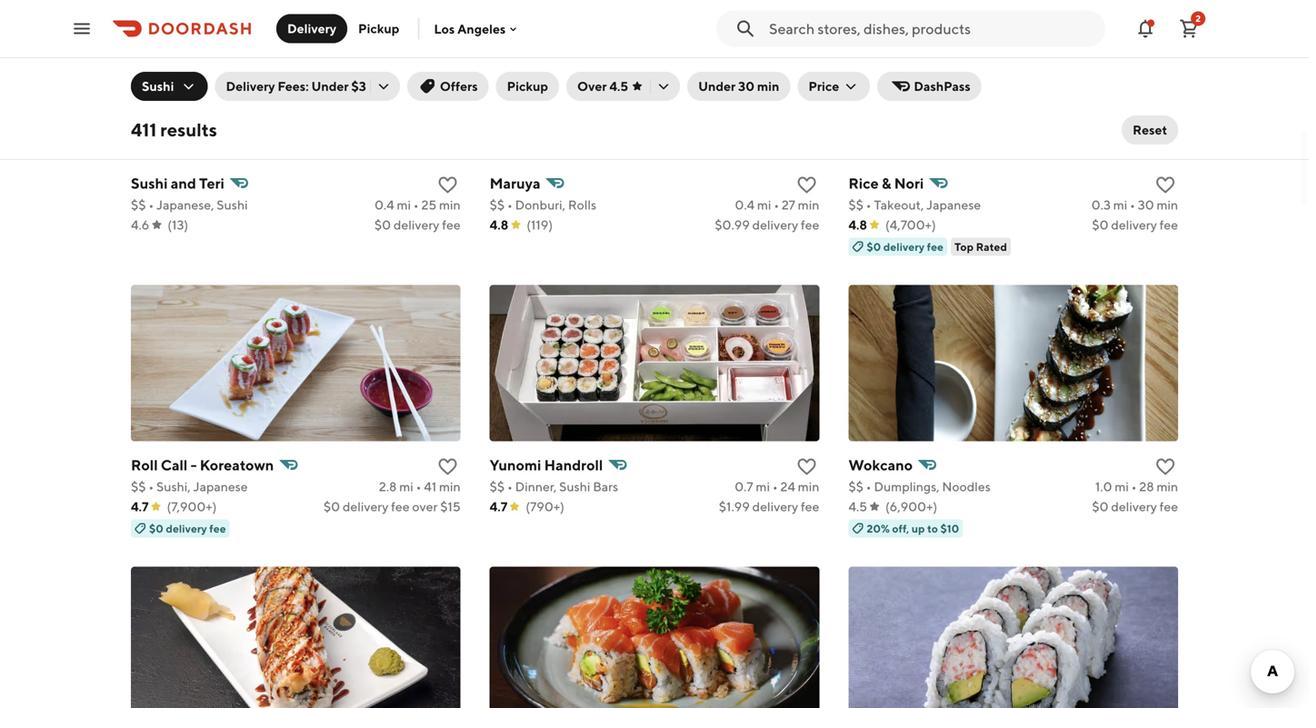 Task type: locate. For each thing, give the bounding box(es) containing it.
click to add this store to your saved list image up the 0.3 mi • 30 min
[[1155, 174, 1177, 196]]

delivery down 0.7 mi • 24 min at the right bottom of the page
[[753, 499, 799, 514]]

delivery for rice & nori
[[1112, 218, 1158, 233]]

$​0 delivery fee down the 0.3 mi • 30 min
[[1093, 218, 1179, 233]]

and
[[171, 175, 196, 192]]

4.7
[[131, 499, 149, 514], [490, 499, 508, 514]]

min right 25
[[439, 198, 461, 213]]

pickup up $3
[[358, 21, 400, 36]]

delivery down 1.0 mi • 28 min
[[1112, 499, 1158, 514]]

$1.99 delivery fee
[[719, 499, 820, 514]]

mi left 25
[[397, 198, 411, 213]]

noodles
[[942, 479, 991, 494]]

min right 0.3
[[1157, 198, 1179, 213]]

• left the 27
[[774, 198, 780, 213]]

1 horizontal spatial 4.8
[[849, 218, 868, 233]]

0 horizontal spatial japanese
[[193, 479, 248, 494]]

$​0 for -
[[324, 499, 340, 514]]

fee down 0.4 mi • 25 min
[[442, 218, 461, 233]]

1 vertical spatial $0
[[149, 523, 164, 535]]

$$ for sushi and teri
[[131, 198, 146, 213]]

2 4.8 from the left
[[849, 218, 868, 233]]

$​0 delivery fee for nori
[[1093, 218, 1179, 233]]

fee for sushi and teri
[[442, 218, 461, 233]]

koreatown
[[200, 457, 274, 474]]

$​0 delivery fee
[[375, 218, 461, 233], [1093, 218, 1179, 233], [1093, 499, 1179, 514]]

1 0.4 from the left
[[375, 198, 394, 213]]

roll call - koreatown
[[131, 457, 274, 474]]

click to add this store to your saved list image for maruya
[[796, 174, 818, 196]]

$​0 delivery fee for teri
[[375, 218, 461, 233]]

call
[[161, 457, 188, 474]]

$​0
[[375, 218, 391, 233], [1093, 218, 1109, 233], [324, 499, 340, 514], [1093, 499, 1109, 514]]

0 horizontal spatial 30
[[739, 79, 755, 94]]

4.8 left (119)
[[490, 218, 509, 233]]

0 vertical spatial click to add this store to your saved list image
[[796, 174, 818, 196]]

30
[[739, 79, 755, 94], [1138, 198, 1155, 213]]

2 0.4 from the left
[[735, 198, 755, 213]]

min for sushi and teri
[[439, 198, 461, 213]]

0.4 for sushi and teri
[[375, 198, 394, 213]]

click to add this store to your saved list image up the 0.4 mi • 27 min
[[796, 174, 818, 196]]

0 horizontal spatial $0
[[149, 523, 164, 535]]

delivery
[[287, 21, 337, 36], [226, 79, 275, 94]]

2 under from the left
[[699, 79, 736, 94]]

delivery inside 'button'
[[287, 21, 337, 36]]

4.7 for roll call - koreatown
[[131, 499, 149, 514]]

20% off, up to $10
[[867, 523, 960, 535]]

pickup button left over
[[496, 72, 559, 101]]

sushi up 411 on the top of page
[[142, 79, 174, 94]]

1 vertical spatial 30
[[1138, 198, 1155, 213]]

1 horizontal spatial delivery
[[287, 21, 337, 36]]

0 horizontal spatial pickup
[[358, 21, 400, 36]]

0 vertical spatial $0 delivery fee
[[867, 241, 944, 253]]

1 vertical spatial click to add this store to your saved list image
[[437, 456, 459, 478]]

fee for maruya
[[801, 218, 820, 233]]

4.5 right over
[[610, 79, 629, 94]]

sushi left and
[[131, 175, 168, 192]]

mi up $0.99 delivery fee
[[758, 198, 772, 213]]

los
[[434, 21, 455, 36]]

wokcano
[[849, 457, 913, 474]]

0 horizontal spatial 4.8
[[490, 218, 509, 233]]

min right 28
[[1157, 479, 1179, 494]]

0 horizontal spatial click to add this store to your saved list image
[[437, 456, 459, 478]]

0 vertical spatial japanese
[[927, 198, 981, 213]]

over
[[578, 79, 607, 94]]

$$ down the "rice"
[[849, 198, 864, 213]]

1 horizontal spatial $0
[[867, 241, 882, 253]]

pickup button up $3
[[347, 14, 411, 43]]

min for wokcano
[[1157, 479, 1179, 494]]

pickup left over
[[507, 79, 548, 94]]

$0 down takeout, on the top right of page
[[867, 241, 882, 253]]

delivery for yunomi handroll
[[753, 499, 799, 514]]

min right 41
[[439, 479, 461, 494]]

under
[[311, 79, 349, 94], [699, 79, 736, 94]]

1 horizontal spatial pickup
[[507, 79, 548, 94]]

0 vertical spatial delivery
[[287, 21, 337, 36]]

min for maruya
[[798, 198, 820, 213]]

1 horizontal spatial under
[[699, 79, 736, 94]]

mi for yunomi handroll
[[756, 479, 770, 494]]

• left 25
[[414, 198, 419, 213]]

offers button
[[407, 72, 489, 101]]

click to add this store to your saved list image up 0.4 mi • 25 min
[[437, 174, 459, 196]]

1 vertical spatial pickup button
[[496, 72, 559, 101]]

click to add this store to your saved list image for handroll
[[796, 456, 818, 478]]

1 under from the left
[[311, 79, 349, 94]]

fee down 1.0 mi • 28 min
[[1160, 499, 1179, 514]]

delivery down 0.4 mi • 25 min
[[394, 218, 440, 233]]

1 4.7 from the left
[[131, 499, 149, 514]]

delivery fees: under $3
[[226, 79, 366, 94]]

0 vertical spatial 4.5
[[610, 79, 629, 94]]

$​0 delivery fee over $15
[[324, 499, 461, 514]]

delivery button
[[276, 14, 347, 43]]

under 30 min
[[699, 79, 780, 94]]

27
[[782, 198, 796, 213]]

(4,700+)
[[886, 218, 936, 233]]

min for rice & nori
[[1157, 198, 1179, 213]]

delivery down (7,900+)
[[166, 523, 207, 535]]

1 vertical spatial japanese
[[193, 479, 248, 494]]

1 horizontal spatial japanese
[[927, 198, 981, 213]]

0.4 up $0.99
[[735, 198, 755, 213]]

1 4.8 from the left
[[490, 218, 509, 233]]

delivery down the 0.3 mi • 30 min
[[1112, 218, 1158, 233]]

angeles
[[458, 21, 506, 36]]

0.3
[[1092, 198, 1111, 213]]

delivery for maruya
[[753, 218, 799, 233]]

• down yunomi
[[507, 479, 513, 494]]

• left 41
[[416, 479, 422, 494]]

0 vertical spatial 30
[[739, 79, 755, 94]]

results
[[160, 119, 217, 141]]

pickup
[[358, 21, 400, 36], [507, 79, 548, 94]]

fee down the 0.4 mi • 27 min
[[801, 218, 820, 233]]

delivery up "delivery fees: under $3"
[[287, 21, 337, 36]]

offers
[[440, 79, 478, 94]]

pickup for right pickup "button"
[[507, 79, 548, 94]]

$$ • dumplings, noodles
[[849, 479, 991, 494]]

delivery for sushi and teri
[[394, 218, 440, 233]]

$1.99
[[719, 499, 750, 514]]

1 horizontal spatial 4.7
[[490, 499, 508, 514]]

sushi,
[[156, 479, 191, 494]]

$0
[[867, 241, 882, 253], [149, 523, 164, 535]]

24
[[781, 479, 796, 494]]

• up 4.6 in the left of the page
[[149, 198, 154, 213]]

top
[[955, 241, 974, 253]]

0 horizontal spatial 4.7
[[131, 499, 149, 514]]

min right the 27
[[798, 198, 820, 213]]

30 right 0.3
[[1138, 198, 1155, 213]]

teri
[[199, 175, 225, 192]]

4.7 down yunomi
[[490, 499, 508, 514]]

$$ down roll
[[131, 479, 146, 494]]

fee left the top
[[927, 241, 944, 253]]

mi right 0.3
[[1114, 198, 1128, 213]]

min for roll call - koreatown
[[439, 479, 461, 494]]

delivery down the 0.4 mi • 27 min
[[753, 218, 799, 233]]

japanese up the top
[[927, 198, 981, 213]]

fee down 0.7 mi • 24 min at the right bottom of the page
[[801, 499, 820, 514]]

0 horizontal spatial pickup button
[[347, 14, 411, 43]]

fee for yunomi handroll
[[801, 499, 820, 514]]

0 vertical spatial pickup button
[[347, 14, 411, 43]]

pickup button
[[347, 14, 411, 43], [496, 72, 559, 101]]

$0 delivery fee down (7,900+)
[[149, 523, 226, 535]]

over
[[412, 499, 438, 514]]

$0 down sushi,
[[149, 523, 164, 535]]

fee
[[442, 218, 461, 233], [801, 218, 820, 233], [1160, 218, 1179, 233], [927, 241, 944, 253], [391, 499, 410, 514], [801, 499, 820, 514], [1160, 499, 1179, 514], [209, 523, 226, 535]]

1 vertical spatial pickup
[[507, 79, 548, 94]]

0 horizontal spatial under
[[311, 79, 349, 94]]

yunomi
[[490, 457, 542, 474]]

4.5 up 20%
[[849, 499, 868, 514]]

click to add this store to your saved list image
[[796, 174, 818, 196], [437, 456, 459, 478]]

• left the 24 on the right
[[773, 479, 778, 494]]

1 horizontal spatial 4.5
[[849, 499, 868, 514]]

dumplings,
[[874, 479, 940, 494]]

1.0
[[1096, 479, 1113, 494]]

$$ down maruya
[[490, 198, 505, 213]]

1 vertical spatial delivery
[[226, 79, 275, 94]]

0.4 left 25
[[375, 198, 394, 213]]

japanese down koreatown
[[193, 479, 248, 494]]

1 horizontal spatial pickup button
[[496, 72, 559, 101]]

$$ up 4.6 in the left of the page
[[131, 198, 146, 213]]

fee down the 0.3 mi • 30 min
[[1160, 218, 1179, 233]]

click to add this store to your saved list image up 2.8 mi • 41 min
[[437, 456, 459, 478]]

4.8 down the "rice"
[[849, 218, 868, 233]]

1 horizontal spatial 0.4
[[735, 198, 755, 213]]

1 vertical spatial $0 delivery fee
[[149, 523, 226, 535]]

mi for maruya
[[758, 198, 772, 213]]

4.8 for maruya
[[490, 218, 509, 233]]

4.5
[[610, 79, 629, 94], [849, 499, 868, 514]]

1 horizontal spatial 30
[[1138, 198, 1155, 213]]

$0 delivery fee down (4,700+)
[[867, 241, 944, 253]]

$$ • takeout, japanese
[[849, 198, 981, 213]]

$​0 for nori
[[1093, 218, 1109, 233]]

sushi inside sushi button
[[142, 79, 174, 94]]

min for yunomi handroll
[[798, 479, 820, 494]]

• down maruya
[[507, 198, 513, 213]]

min
[[758, 79, 780, 94], [439, 198, 461, 213], [798, 198, 820, 213], [1157, 198, 1179, 213], [439, 479, 461, 494], [798, 479, 820, 494], [1157, 479, 1179, 494]]

0 vertical spatial $0
[[867, 241, 882, 253]]

min inside button
[[758, 79, 780, 94]]

30 left price
[[739, 79, 755, 94]]

1 horizontal spatial click to add this store to your saved list image
[[796, 174, 818, 196]]

(13)
[[168, 218, 188, 233]]

delivery for roll call - koreatown
[[343, 499, 389, 514]]

$$ down wokcano
[[849, 479, 864, 494]]

fee for roll call - koreatown
[[391, 499, 410, 514]]

mi right the 0.7
[[756, 479, 770, 494]]

4.8
[[490, 218, 509, 233], [849, 218, 868, 233]]

japanese
[[927, 198, 981, 213], [193, 479, 248, 494]]

mi right 2.8
[[400, 479, 414, 494]]

0 vertical spatial pickup
[[358, 21, 400, 36]]

0 horizontal spatial 4.5
[[610, 79, 629, 94]]

(6,900+)
[[886, 499, 938, 514]]

delivery left fees: on the top of the page
[[226, 79, 275, 94]]

2.8 mi • 41 min
[[379, 479, 461, 494]]

over 4.5
[[578, 79, 629, 94]]

click to add this store to your saved list image
[[437, 174, 459, 196], [1155, 174, 1177, 196], [796, 456, 818, 478], [1155, 456, 1177, 478]]

rolls
[[568, 198, 597, 213]]

sushi
[[142, 79, 174, 94], [131, 175, 168, 192], [217, 198, 248, 213], [559, 479, 591, 494]]

fee down 2.8
[[391, 499, 410, 514]]

mi right 1.0
[[1115, 479, 1129, 494]]

delivery down (4,700+)
[[884, 241, 925, 253]]

0.4 mi • 25 min
[[375, 198, 461, 213]]

0 horizontal spatial delivery
[[226, 79, 275, 94]]

click to add this store to your saved list image up 1.0 mi • 28 min
[[1155, 456, 1177, 478]]

sushi down handroll
[[559, 479, 591, 494]]

mi for sushi and teri
[[397, 198, 411, 213]]

1.0 mi • 28 min
[[1096, 479, 1179, 494]]

4.7 down roll
[[131, 499, 149, 514]]

$$ down yunomi
[[490, 479, 505, 494]]

min right the 24 on the right
[[798, 479, 820, 494]]

$​0 delivery fee down 0.4 mi • 25 min
[[375, 218, 461, 233]]

min left price
[[758, 79, 780, 94]]

0 horizontal spatial 0.4
[[375, 198, 394, 213]]

mi
[[397, 198, 411, 213], [758, 198, 772, 213], [1114, 198, 1128, 213], [400, 479, 414, 494], [756, 479, 770, 494], [1115, 479, 1129, 494]]

dashpass
[[914, 79, 971, 94]]

$$ for roll call - koreatown
[[131, 479, 146, 494]]

4.6
[[131, 218, 149, 233]]

$​0 delivery fee down 1.0 mi • 28 min
[[1093, 499, 1179, 514]]

$0 delivery fee
[[867, 241, 944, 253], [149, 523, 226, 535]]

0.4 mi • 27 min
[[735, 198, 820, 213]]

0.4
[[375, 198, 394, 213], [735, 198, 755, 213]]

click to add this store to your saved list image up 0.7 mi • 24 min at the right bottom of the page
[[796, 456, 818, 478]]

delivery
[[394, 218, 440, 233], [753, 218, 799, 233], [1112, 218, 1158, 233], [884, 241, 925, 253], [343, 499, 389, 514], [753, 499, 799, 514], [1112, 499, 1158, 514], [166, 523, 207, 535]]

delivery down 2.8
[[343, 499, 389, 514]]

2 4.7 from the left
[[490, 499, 508, 514]]

-
[[191, 457, 197, 474]]

2 button
[[1171, 10, 1208, 47]]

price
[[809, 79, 840, 94]]



Task type: vqa. For each thing, say whether or not it's contained in the screenshot.
40WELCOME,
no



Task type: describe. For each thing, give the bounding box(es) containing it.
2.8
[[379, 479, 397, 494]]

delivery for delivery fees: under $3
[[226, 79, 275, 94]]

1 horizontal spatial $0 delivery fee
[[867, 241, 944, 253]]

nori
[[895, 175, 924, 192]]

los angeles button
[[434, 21, 521, 36]]

$$ for wokcano
[[849, 479, 864, 494]]

1 vertical spatial 4.5
[[849, 499, 868, 514]]

fees:
[[278, 79, 309, 94]]

donburi,
[[515, 198, 566, 213]]

japanese,
[[156, 198, 214, 213]]

(7,900+)
[[167, 499, 217, 514]]

sushi down teri
[[217, 198, 248, 213]]

4.7 for yunomi handroll
[[490, 499, 508, 514]]

41
[[424, 479, 437, 494]]

$​0 for teri
[[375, 218, 391, 233]]

roll
[[131, 457, 158, 474]]

top rated
[[955, 241, 1008, 253]]

delivery for delivery
[[287, 21, 337, 36]]

los angeles
[[434, 21, 506, 36]]

0 horizontal spatial $0 delivery fee
[[149, 523, 226, 535]]

30 inside button
[[739, 79, 755, 94]]

over 4.5 button
[[567, 72, 680, 101]]

Store search: begin typing to search for stores available on DoorDash text field
[[769, 19, 1095, 39]]

mi for roll call - koreatown
[[400, 479, 414, 494]]

$$ • sushi, japanese
[[131, 479, 248, 494]]

click to add this store to your saved list image for roll call - koreatown
[[437, 456, 459, 478]]

0.7
[[735, 479, 754, 494]]

0.3 mi • 30 min
[[1092, 198, 1179, 213]]

• left 28
[[1132, 479, 1137, 494]]

mi for rice & nori
[[1114, 198, 1128, 213]]

$$ for rice & nori
[[849, 198, 864, 213]]

1 items, open order cart image
[[1179, 18, 1201, 40]]

(790+)
[[526, 499, 565, 514]]

fee for rice & nori
[[1160, 218, 1179, 233]]

up
[[912, 523, 925, 535]]

$$ • donburi, rolls
[[490, 198, 597, 213]]

$$ • japanese, sushi
[[131, 198, 248, 213]]

japanese for -
[[193, 479, 248, 494]]

&
[[882, 175, 892, 192]]

• down the "rice"
[[866, 198, 872, 213]]

411
[[131, 119, 157, 141]]

20%
[[867, 523, 890, 535]]

$$ • dinner, sushi bars
[[490, 479, 619, 494]]

takeout,
[[874, 198, 924, 213]]

yunomi handroll
[[490, 457, 603, 474]]

411 results
[[131, 119, 217, 141]]

$3
[[351, 79, 366, 94]]

rice & nori
[[849, 175, 924, 192]]

under 30 min button
[[688, 72, 791, 101]]

notification bell image
[[1135, 18, 1157, 40]]

• left sushi,
[[149, 479, 154, 494]]

$15
[[440, 499, 461, 514]]

dashpass button
[[878, 72, 982, 101]]

0.7 mi • 24 min
[[735, 479, 820, 494]]

mi for wokcano
[[1115, 479, 1129, 494]]

handroll
[[544, 457, 603, 474]]

sushi button
[[131, 72, 208, 101]]

4.5 inside button
[[610, 79, 629, 94]]

• down wokcano
[[866, 479, 872, 494]]

28
[[1140, 479, 1155, 494]]

$10
[[941, 523, 960, 535]]

sushi and teri
[[131, 175, 225, 192]]

• right 0.3
[[1130, 198, 1136, 213]]

0.4 for maruya
[[735, 198, 755, 213]]

$$ for maruya
[[490, 198, 505, 213]]

pickup for top pickup "button"
[[358, 21, 400, 36]]

click to add this store to your saved list image for &
[[1155, 174, 1177, 196]]

$$ for yunomi handroll
[[490, 479, 505, 494]]

click to add this store to your saved list image for and
[[437, 174, 459, 196]]

price button
[[798, 72, 871, 101]]

4.8 for rice & nori
[[849, 218, 868, 233]]

bars
[[593, 479, 619, 494]]

$0.99 delivery fee
[[715, 218, 820, 233]]

dinner,
[[515, 479, 557, 494]]

reset button
[[1122, 116, 1179, 145]]

2
[[1196, 13, 1201, 24]]

reset
[[1133, 122, 1168, 137]]

fee down (7,900+)
[[209, 523, 226, 535]]

rated
[[976, 241, 1008, 253]]

open menu image
[[71, 18, 93, 40]]

rice
[[849, 175, 879, 192]]

25
[[422, 198, 437, 213]]

maruya
[[490, 175, 541, 192]]

to
[[928, 523, 939, 535]]

fee for wokcano
[[1160, 499, 1179, 514]]

japanese for nori
[[927, 198, 981, 213]]

delivery for wokcano
[[1112, 499, 1158, 514]]

(119)
[[527, 218, 553, 233]]

under inside button
[[699, 79, 736, 94]]

off,
[[893, 523, 910, 535]]

$0.99
[[715, 218, 750, 233]]



